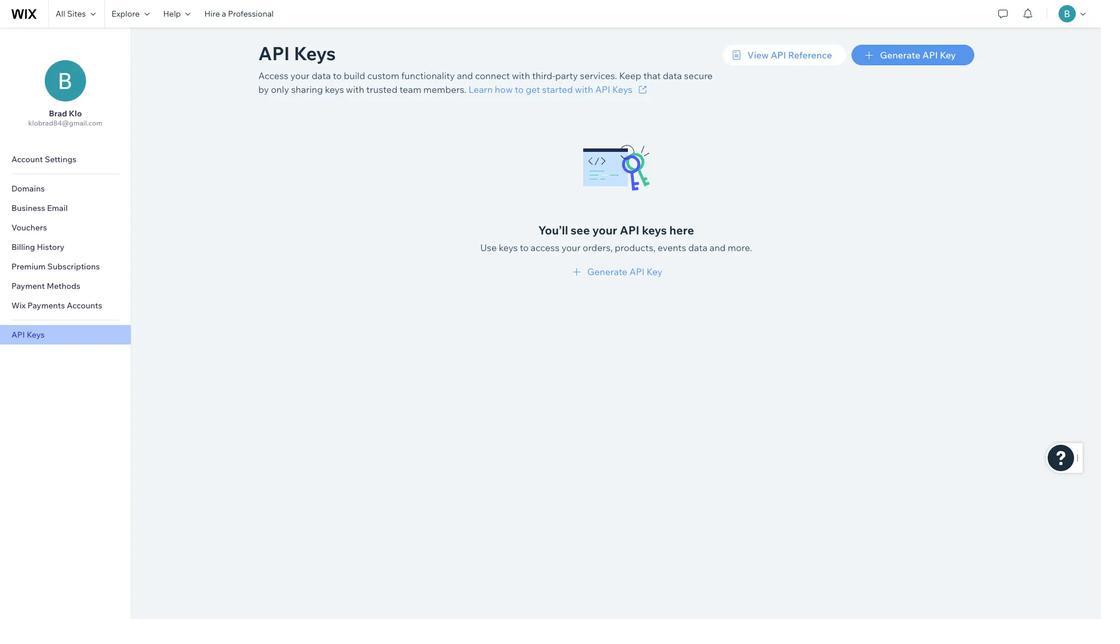Task type: describe. For each thing, give the bounding box(es) containing it.
explore
[[112, 9, 140, 19]]

view
[[748, 49, 769, 61]]

and inside you'll see your api keys here use keys to access your orders, products, events data and more.
[[710, 242, 726, 254]]

keys inside "link"
[[613, 84, 633, 95]]

with inside "link"
[[575, 84, 594, 95]]

third-
[[532, 70, 556, 81]]

you'll see your api keys here use keys to access your orders, products, events data and more.
[[481, 223, 753, 254]]

billing history link
[[0, 238, 131, 257]]

functionality
[[402, 70, 455, 81]]

accounts
[[67, 301, 102, 311]]

more.
[[728, 242, 753, 254]]

members.
[[424, 84, 467, 95]]

premium subscriptions
[[11, 262, 100, 272]]

view api reference link
[[724, 45, 846, 65]]

api keys link
[[0, 325, 131, 345]]

klobrad84@gmail.com
[[28, 119, 103, 127]]

learn
[[469, 84, 493, 95]]

klo
[[69, 108, 82, 119]]

use
[[481, 242, 497, 254]]

hire a professional link
[[198, 0, 281, 28]]

1 horizontal spatial key
[[940, 49, 957, 61]]

0 horizontal spatial with
[[346, 84, 364, 95]]

business
[[11, 203, 45, 213]]

see
[[571, 223, 590, 238]]

domains link
[[0, 179, 131, 199]]

all
[[56, 9, 65, 19]]

hire a professional
[[205, 9, 274, 19]]

you'll
[[539, 223, 568, 238]]

build
[[344, 70, 365, 81]]

connect
[[475, 70, 510, 81]]

account settings link
[[0, 150, 131, 169]]

reference
[[789, 49, 833, 61]]

to inside "link"
[[515, 84, 524, 95]]

2 vertical spatial keys
[[499, 242, 518, 254]]

generate api key for topmost generate api key button
[[881, 49, 957, 61]]

1 vertical spatial keys
[[642, 223, 667, 238]]

subscriptions
[[47, 262, 100, 272]]

sidebar element
[[0, 28, 131, 620]]

events
[[658, 242, 687, 254]]

0 horizontal spatial data
[[312, 70, 331, 81]]

history
[[37, 242, 65, 252]]

domains
[[11, 184, 45, 194]]

keys inside access your data to build custom functionality and connect with third-party services. keep that data secure by only sharing keys with trusted team members.
[[325, 84, 344, 95]]

keys inside the sidebar "element"
[[27, 330, 45, 340]]

api inside "link"
[[596, 84, 611, 95]]

business email
[[11, 203, 68, 213]]



Task type: vqa. For each thing, say whether or not it's contained in the screenshot.
info tooltip image
no



Task type: locate. For each thing, give the bounding box(es) containing it.
vouchers
[[11, 223, 47, 233]]

how
[[495, 84, 513, 95]]

premium
[[11, 262, 46, 272]]

with
[[512, 70, 530, 81], [346, 84, 364, 95], [575, 84, 594, 95]]

0 horizontal spatial generate api key button
[[570, 265, 663, 279]]

keys down the payments
[[27, 330, 45, 340]]

2 horizontal spatial with
[[575, 84, 594, 95]]

brad klo klobrad84@gmail.com
[[28, 108, 103, 127]]

to inside you'll see your api keys here use keys to access your orders, products, events data and more.
[[520, 242, 529, 254]]

api keys
[[259, 42, 336, 65], [11, 330, 45, 340]]

2 vertical spatial to
[[520, 242, 529, 254]]

1 vertical spatial generate api key button
[[570, 265, 663, 279]]

trusted
[[366, 84, 398, 95]]

with down build
[[346, 84, 364, 95]]

0 vertical spatial and
[[457, 70, 473, 81]]

wix
[[11, 301, 26, 311]]

keys
[[325, 84, 344, 95], [642, 223, 667, 238], [499, 242, 518, 254]]

account settings
[[11, 154, 77, 165]]

vouchers link
[[0, 218, 131, 238]]

1 horizontal spatial keys
[[294, 42, 336, 65]]

methods
[[47, 281, 80, 292]]

1 horizontal spatial and
[[710, 242, 726, 254]]

with down services.
[[575, 84, 594, 95]]

settings
[[45, 154, 77, 165]]

help button
[[156, 0, 198, 28]]

1 vertical spatial and
[[710, 242, 726, 254]]

learn how to get started with api keys link
[[469, 83, 650, 96]]

with up get
[[512, 70, 530, 81]]

0 vertical spatial generate api key
[[881, 49, 957, 61]]

0 horizontal spatial keys
[[27, 330, 45, 340]]

custom
[[368, 70, 399, 81]]

keys up sharing
[[294, 42, 336, 65]]

to inside access your data to build custom functionality and connect with third-party services. keep that data secure by only sharing keys with trusted team members.
[[333, 70, 342, 81]]

keys right use
[[499, 242, 518, 254]]

1 vertical spatial your
[[593, 223, 618, 238]]

1 vertical spatial key
[[647, 266, 663, 278]]

to left access
[[520, 242, 529, 254]]

orders,
[[583, 242, 613, 254]]

1 horizontal spatial generate api key
[[881, 49, 957, 61]]

your up sharing
[[291, 70, 310, 81]]

keys up events
[[642, 223, 667, 238]]

party
[[556, 70, 578, 81]]

1 vertical spatial api keys
[[11, 330, 45, 340]]

0 vertical spatial key
[[940, 49, 957, 61]]

keys
[[294, 42, 336, 65], [613, 84, 633, 95], [27, 330, 45, 340]]

1 vertical spatial generate api key
[[588, 266, 663, 278]]

2 horizontal spatial keys
[[613, 84, 633, 95]]

your
[[291, 70, 310, 81], [593, 223, 618, 238], [562, 242, 581, 254]]

sites
[[67, 9, 86, 19]]

that
[[644, 70, 661, 81]]

brad
[[49, 108, 67, 119]]

premium subscriptions link
[[0, 257, 131, 277]]

keys down build
[[325, 84, 344, 95]]

0 horizontal spatial key
[[647, 266, 663, 278]]

generate api key
[[881, 49, 957, 61], [588, 266, 663, 278]]

learn how to get started with api keys
[[469, 84, 633, 95]]

0 vertical spatial api keys
[[259, 42, 336, 65]]

keys down "keep" at the top right
[[613, 84, 633, 95]]

0 horizontal spatial generate api key
[[588, 266, 663, 278]]

wix payments accounts link
[[0, 296, 131, 316]]

2 horizontal spatial your
[[593, 223, 618, 238]]

data inside you'll see your api keys here use keys to access your orders, products, events data and more.
[[689, 242, 708, 254]]

2 horizontal spatial data
[[689, 242, 708, 254]]

data down the here
[[689, 242, 708, 254]]

payments
[[28, 301, 65, 311]]

1 vertical spatial generate
[[588, 266, 628, 278]]

keep
[[620, 70, 642, 81]]

to left build
[[333, 70, 342, 81]]

hire
[[205, 9, 220, 19]]

payment methods
[[11, 281, 80, 292]]

1 horizontal spatial generate
[[881, 49, 921, 61]]

business email link
[[0, 199, 131, 218]]

0 horizontal spatial and
[[457, 70, 473, 81]]

your inside access your data to build custom functionality and connect with third-party services. keep that data secure by only sharing keys with trusted team members.
[[291, 70, 310, 81]]

1 horizontal spatial data
[[663, 70, 682, 81]]

and
[[457, 70, 473, 81], [710, 242, 726, 254]]

api inside you'll see your api keys here use keys to access your orders, products, events data and more.
[[620, 223, 640, 238]]

secure
[[685, 70, 713, 81]]

help
[[163, 9, 181, 19]]

view api reference
[[748, 49, 833, 61]]

1 horizontal spatial generate api key button
[[852, 45, 975, 65]]

0 horizontal spatial keys
[[325, 84, 344, 95]]

0 vertical spatial to
[[333, 70, 342, 81]]

a
[[222, 9, 226, 19]]

by
[[259, 84, 269, 95]]

data
[[312, 70, 331, 81], [663, 70, 682, 81], [689, 242, 708, 254]]

your up orders,
[[593, 223, 618, 238]]

1 vertical spatial keys
[[613, 84, 633, 95]]

sharing
[[291, 84, 323, 95]]

0 vertical spatial your
[[291, 70, 310, 81]]

2 horizontal spatial keys
[[642, 223, 667, 238]]

0 vertical spatial keys
[[294, 42, 336, 65]]

get
[[526, 84, 540, 95]]

all sites
[[56, 9, 86, 19]]

email
[[47, 203, 68, 213]]

team
[[400, 84, 422, 95]]

0 vertical spatial generate
[[881, 49, 921, 61]]

1 horizontal spatial your
[[562, 242, 581, 254]]

api keys down wix
[[11, 330, 45, 340]]

only
[[271, 84, 289, 95]]

api keys up access
[[259, 42, 336, 65]]

2 vertical spatial your
[[562, 242, 581, 254]]

0 vertical spatial keys
[[325, 84, 344, 95]]

professional
[[228, 9, 274, 19]]

to
[[333, 70, 342, 81], [515, 84, 524, 95], [520, 242, 529, 254]]

and left more.
[[710, 242, 726, 254]]

products,
[[615, 242, 656, 254]]

and inside access your data to build custom functionality and connect with third-party services. keep that data secure by only sharing keys with trusted team members.
[[457, 70, 473, 81]]

access
[[259, 70, 289, 81]]

here
[[670, 223, 695, 238]]

1 horizontal spatial with
[[512, 70, 530, 81]]

account
[[11, 154, 43, 165]]

payment
[[11, 281, 45, 292]]

access
[[531, 242, 560, 254]]

generate api key button
[[852, 45, 975, 65], [570, 265, 663, 279]]

0 horizontal spatial generate
[[588, 266, 628, 278]]

data up sharing
[[312, 70, 331, 81]]

0 horizontal spatial your
[[291, 70, 310, 81]]

billing history
[[11, 242, 65, 252]]

data right that
[[663, 70, 682, 81]]

access your data to build custom functionality and connect with third-party services. keep that data secure by only sharing keys with trusted team members.
[[259, 70, 713, 95]]

api
[[259, 42, 290, 65], [771, 49, 787, 61], [923, 49, 938, 61], [596, 84, 611, 95], [620, 223, 640, 238], [630, 266, 645, 278], [11, 330, 25, 340]]

2 vertical spatial keys
[[27, 330, 45, 340]]

your down see
[[562, 242, 581, 254]]

and up the learn
[[457, 70, 473, 81]]

1 horizontal spatial api keys
[[259, 42, 336, 65]]

services.
[[580, 70, 618, 81]]

api inside the sidebar "element"
[[11, 330, 25, 340]]

1 vertical spatial to
[[515, 84, 524, 95]]

generate api key for the leftmost generate api key button
[[588, 266, 663, 278]]

started
[[542, 84, 573, 95]]

api keys inside the sidebar "element"
[[11, 330, 45, 340]]

0 horizontal spatial api keys
[[11, 330, 45, 340]]

payment methods link
[[0, 277, 131, 296]]

billing
[[11, 242, 35, 252]]

key
[[940, 49, 957, 61], [647, 266, 663, 278]]

wix payments accounts
[[11, 301, 102, 311]]

1 horizontal spatial keys
[[499, 242, 518, 254]]

generate
[[881, 49, 921, 61], [588, 266, 628, 278]]

0 vertical spatial generate api key button
[[852, 45, 975, 65]]

to left get
[[515, 84, 524, 95]]



